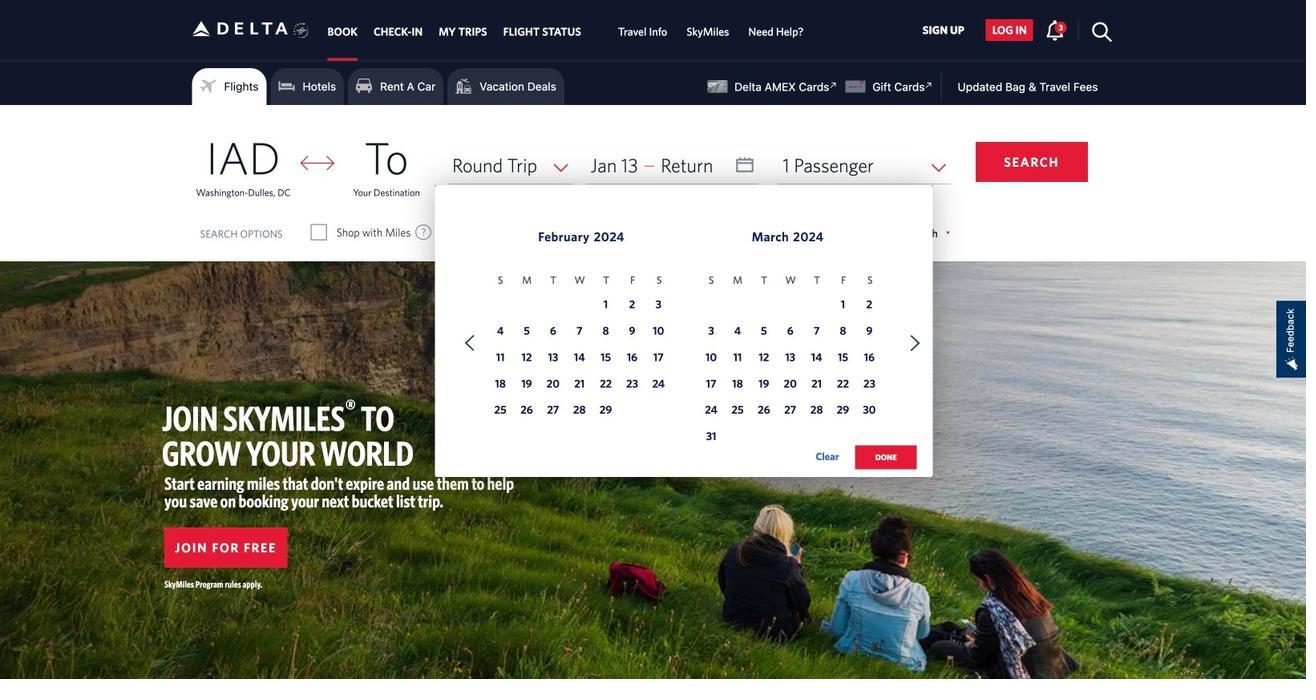 Task type: vqa. For each thing, say whether or not it's contained in the screenshot.
Need
no



Task type: describe. For each thing, give the bounding box(es) containing it.
delta air lines image
[[192, 4, 288, 54]]

calendar expanded, use arrow keys to select date application
[[435, 185, 934, 487]]



Task type: locate. For each thing, give the bounding box(es) containing it.
None text field
[[587, 147, 758, 184]]

tab panel
[[0, 105, 1307, 487]]

None field
[[448, 147, 573, 184], [779, 147, 951, 184], [448, 147, 573, 184], [779, 147, 951, 184]]

this link opens another site in a new window that may not follow the same accessibility policies as delta air lines. image
[[827, 78, 842, 93]]

this link opens another site in a new window that may not follow the same accessibility policies as delta air lines. image
[[922, 78, 937, 93]]

skyteam image
[[294, 5, 309, 56]]

None checkbox
[[312, 225, 326, 241], [598, 225, 613, 241], [312, 225, 326, 241], [598, 225, 613, 241]]

tab list
[[320, 0, 814, 60]]



